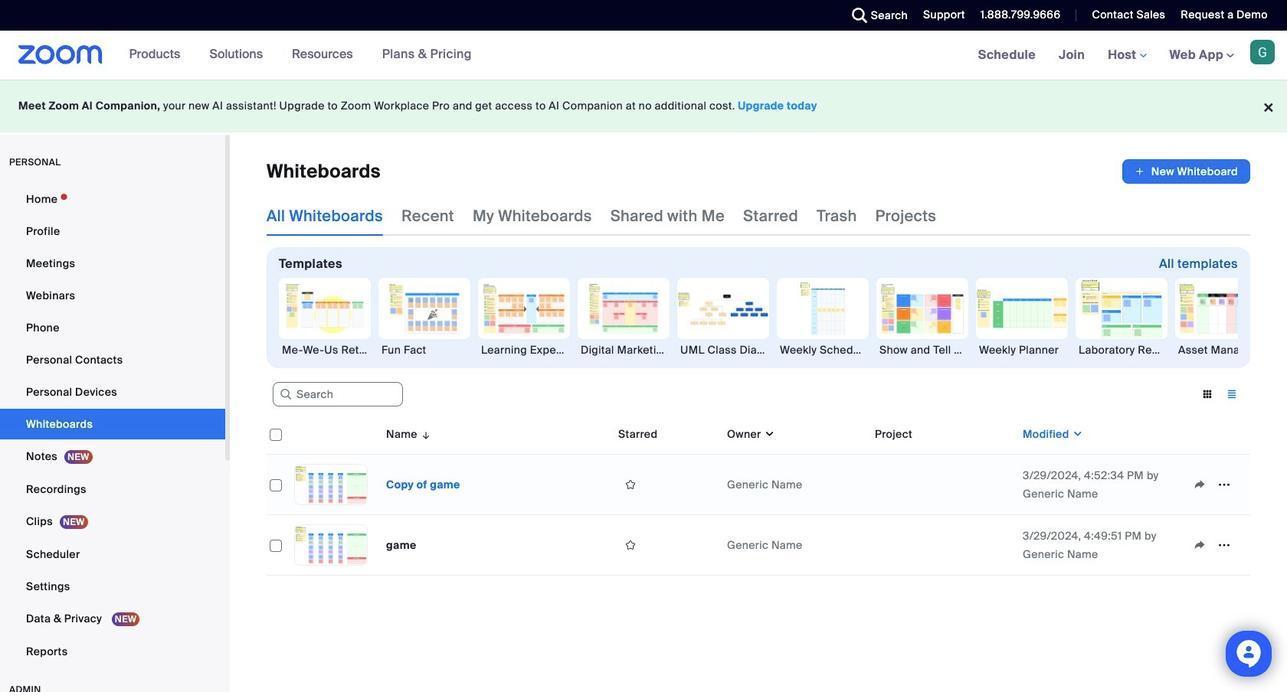 Task type: vqa. For each thing, say whether or not it's contained in the screenshot.
List mode, selected Icon
yes



Task type: describe. For each thing, give the bounding box(es) containing it.
digital marketing canvas element
[[578, 343, 670, 358]]

product information navigation
[[118, 31, 483, 80]]

share image
[[1188, 478, 1212, 492]]

tabs of all whiteboard page tab list
[[267, 196, 937, 236]]

list mode, selected image
[[1220, 388, 1244, 402]]

cell for share image
[[869, 455, 1017, 516]]

copy of game element
[[386, 478, 460, 492]]

down image
[[1069, 427, 1084, 442]]

copy of game, modified at mar 29, 2024 by generic name, link image
[[294, 464, 368, 506]]

more options for copy of game image
[[1212, 478, 1237, 492]]

grid mode, not selected image
[[1195, 388, 1220, 402]]

cell for share icon at the right bottom of the page
[[869, 516, 1017, 576]]

weekly planner element
[[976, 343, 1068, 358]]

learning experience canvas element
[[478, 343, 570, 358]]

game element
[[386, 539, 417, 552]]

weekly schedule element
[[777, 343, 869, 358]]

meetings navigation
[[967, 31, 1287, 80]]

add image
[[1135, 164, 1145, 179]]

personal menu menu
[[0, 184, 225, 669]]

fun fact element
[[379, 343, 470, 358]]



Task type: locate. For each thing, give the bounding box(es) containing it.
profile picture image
[[1251, 40, 1275, 64]]

thumbnail of game image
[[295, 526, 367, 566]]

application
[[1122, 159, 1251, 184], [267, 415, 1251, 576], [618, 474, 715, 497], [1188, 474, 1244, 497], [618, 534, 715, 557], [1188, 534, 1244, 557]]

show and tell with a twist element
[[877, 343, 969, 358]]

asset management element
[[1175, 343, 1267, 358]]

banner
[[0, 31, 1287, 80]]

me-we-us retrospective element
[[279, 343, 371, 358]]

uml class diagram element
[[677, 343, 769, 358]]

thumbnail of copy of game image
[[295, 465, 367, 505]]

laboratory report element
[[1076, 343, 1168, 358]]

more options for game image
[[1212, 539, 1237, 552]]

share image
[[1188, 539, 1212, 552]]

arrow down image
[[418, 425, 432, 444]]

zoom logo image
[[18, 45, 102, 64]]

footer
[[0, 80, 1287, 133]]

cell
[[869, 455, 1017, 516], [869, 516, 1017, 576]]

1 cell from the top
[[869, 455, 1017, 516]]

Search text field
[[273, 383, 403, 407]]

2 cell from the top
[[869, 516, 1017, 576]]



